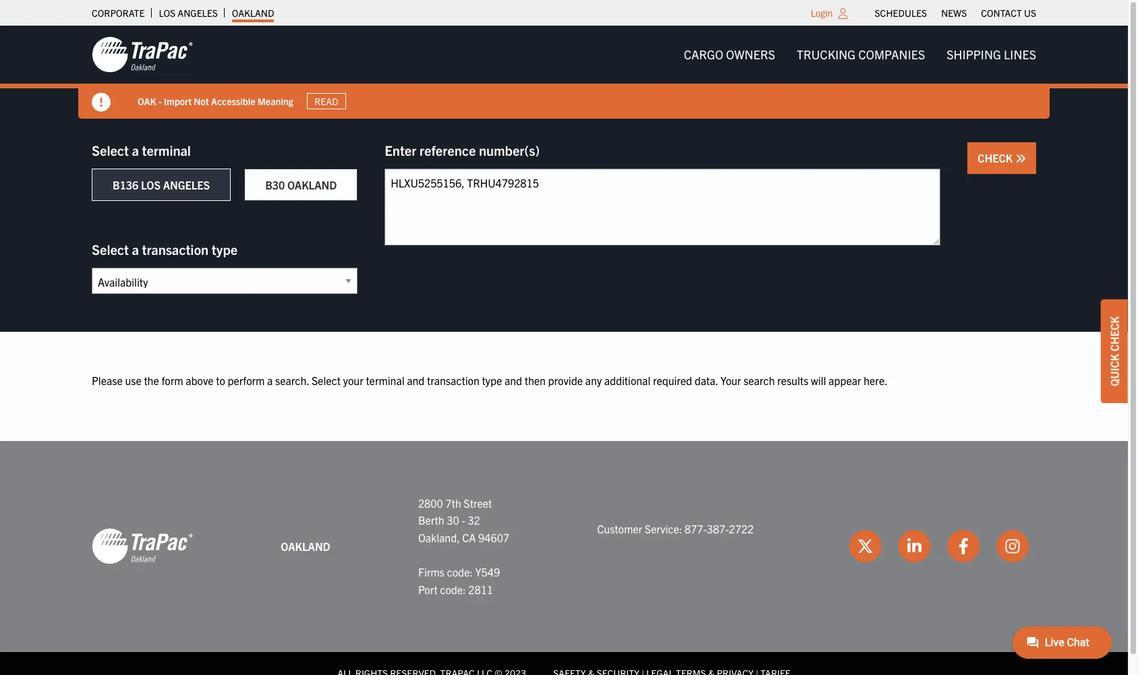 Task type: describe. For each thing, give the bounding box(es) containing it.
provide
[[548, 374, 583, 387]]

companies
[[859, 47, 925, 62]]

oakland,
[[418, 531, 460, 544]]

oak - import not accessible meaning
[[138, 95, 293, 107]]

los angeles link
[[159, 3, 218, 22]]

meaning
[[258, 95, 293, 107]]

data.
[[695, 374, 718, 387]]

30
[[447, 514, 459, 527]]

number(s)
[[479, 142, 540, 159]]

1 vertical spatial type
[[482, 374, 502, 387]]

Enter reference number(s) text field
[[385, 169, 941, 246]]

quick check link
[[1101, 299, 1128, 403]]

port
[[418, 583, 438, 596]]

2811
[[469, 583, 493, 596]]

0 horizontal spatial terminal
[[142, 142, 191, 159]]

ca
[[462, 531, 476, 544]]

0 vertical spatial type
[[212, 241, 238, 258]]

trucking
[[797, 47, 856, 62]]

select for select a transaction type
[[92, 241, 129, 258]]

los angeles
[[159, 7, 218, 19]]

2 and from the left
[[505, 374, 522, 387]]

corporate link
[[92, 3, 145, 22]]

then
[[525, 374, 546, 387]]

not
[[194, 95, 209, 107]]

shipping
[[947, 47, 1001, 62]]

firms code:  y549 port code:  2811
[[418, 565, 500, 596]]

light image
[[839, 8, 848, 19]]

additional
[[604, 374, 651, 387]]

trucking companies
[[797, 47, 925, 62]]

quick check
[[1108, 316, 1122, 386]]

customer
[[597, 522, 642, 536]]

please use the form above to perform a search. select your terminal and transaction type and then provide any additional required data. your search results will appear here.
[[92, 374, 888, 387]]

search.
[[275, 374, 309, 387]]

login link
[[811, 7, 833, 19]]

a for transaction
[[132, 241, 139, 258]]

0 horizontal spatial transaction
[[142, 241, 209, 258]]

2 vertical spatial a
[[267, 374, 273, 387]]

0 vertical spatial los
[[159, 7, 176, 19]]

oakland inside footer
[[281, 540, 330, 553]]

read link
[[307, 93, 346, 109]]

0 vertical spatial code:
[[447, 565, 473, 579]]

1 vertical spatial los
[[141, 178, 161, 192]]

accessible
[[211, 95, 255, 107]]

select a transaction type
[[92, 241, 238, 258]]

2800 7th street berth 30 - 32 oakland, ca 94607
[[418, 496, 510, 544]]

footer containing 2800 7th street
[[0, 441, 1128, 676]]

search
[[744, 374, 775, 387]]

oak
[[138, 95, 156, 107]]

1 vertical spatial terminal
[[366, 374, 405, 387]]

b30 oakland
[[265, 178, 337, 192]]

2 vertical spatial select
[[312, 374, 341, 387]]

street
[[464, 496, 492, 510]]

above
[[186, 374, 214, 387]]

us
[[1024, 7, 1037, 19]]

import
[[164, 95, 192, 107]]

solid image inside check button
[[1016, 153, 1026, 164]]

required
[[653, 374, 692, 387]]

cargo owners link
[[673, 41, 786, 68]]

customer service: 877-387-2722
[[597, 522, 754, 536]]

a for terminal
[[132, 142, 139, 159]]

2722
[[729, 522, 754, 536]]

schedules
[[875, 7, 927, 19]]

enter
[[385, 142, 417, 159]]

berth
[[418, 514, 444, 527]]

news link
[[941, 3, 967, 22]]

lines
[[1004, 47, 1037, 62]]

shipping lines link
[[936, 41, 1047, 68]]

use
[[125, 374, 142, 387]]

0 vertical spatial solid image
[[92, 93, 111, 112]]

contact us
[[981, 7, 1037, 19]]

trucking companies link
[[786, 41, 936, 68]]

login
[[811, 7, 833, 19]]

1 vertical spatial oakland
[[287, 178, 337, 192]]

here.
[[864, 374, 888, 387]]

cargo
[[684, 47, 724, 62]]

results
[[778, 374, 809, 387]]

1 horizontal spatial check
[[1108, 316, 1122, 351]]

select for select a terminal
[[92, 142, 129, 159]]

appear
[[829, 374, 861, 387]]

the
[[144, 374, 159, 387]]

will
[[811, 374, 826, 387]]

schedules link
[[875, 3, 927, 22]]



Task type: vqa. For each thing, say whether or not it's contained in the screenshot.
above on the bottom left of page
yes



Task type: locate. For each thing, give the bounding box(es) containing it.
and
[[407, 374, 425, 387], [505, 374, 522, 387]]

form
[[162, 374, 183, 387]]

1 vertical spatial check
[[1108, 316, 1122, 351]]

any
[[585, 374, 602, 387]]

1 vertical spatial menu bar
[[673, 41, 1047, 68]]

check button
[[968, 142, 1037, 174]]

0 vertical spatial terminal
[[142, 142, 191, 159]]

angeles
[[178, 7, 218, 19], [163, 178, 210, 192]]

banner
[[0, 26, 1138, 119]]

0 horizontal spatial solid image
[[92, 93, 111, 112]]

7th
[[446, 496, 461, 510]]

1 vertical spatial a
[[132, 241, 139, 258]]

code: up 2811
[[447, 565, 473, 579]]

a left search.
[[267, 374, 273, 387]]

los right b136
[[141, 178, 161, 192]]

1 horizontal spatial type
[[482, 374, 502, 387]]

1 horizontal spatial and
[[505, 374, 522, 387]]

- inside banner
[[159, 95, 162, 107]]

1 vertical spatial code:
[[440, 583, 466, 596]]

2800
[[418, 496, 443, 510]]

select left the your
[[312, 374, 341, 387]]

- inside 2800 7th street berth 30 - 32 oakland, ca 94607
[[462, 514, 465, 527]]

select up b136
[[92, 142, 129, 159]]

1 horizontal spatial transaction
[[427, 374, 480, 387]]

contact
[[981, 7, 1022, 19]]

0 vertical spatial check
[[978, 151, 1016, 165]]

1 vertical spatial -
[[462, 514, 465, 527]]

your
[[343, 374, 364, 387]]

check inside button
[[978, 151, 1016, 165]]

los right corporate
[[159, 7, 176, 19]]

1 vertical spatial angeles
[[163, 178, 210, 192]]

oakland image
[[92, 36, 193, 74], [92, 528, 193, 566]]

select a terminal
[[92, 142, 191, 159]]

reference
[[420, 142, 476, 159]]

0 horizontal spatial and
[[407, 374, 425, 387]]

enter reference number(s)
[[385, 142, 540, 159]]

to
[[216, 374, 225, 387]]

877-
[[685, 522, 707, 536]]

firms
[[418, 565, 445, 579]]

0 vertical spatial transaction
[[142, 241, 209, 258]]

banner containing cargo owners
[[0, 26, 1138, 119]]

oakland
[[232, 7, 274, 19], [287, 178, 337, 192], [281, 540, 330, 553]]

94607
[[479, 531, 510, 544]]

terminal
[[142, 142, 191, 159], [366, 374, 405, 387]]

a down b136
[[132, 241, 139, 258]]

menu bar
[[868, 3, 1044, 22], [673, 41, 1047, 68]]

terminal up "b136 los angeles"
[[142, 142, 191, 159]]

angeles left oakland link
[[178, 7, 218, 19]]

corporate
[[92, 7, 145, 19]]

32
[[468, 514, 480, 527]]

0 vertical spatial menu bar
[[868, 3, 1044, 22]]

angeles down select a terminal
[[163, 178, 210, 192]]

1 vertical spatial select
[[92, 241, 129, 258]]

and right the your
[[407, 374, 425, 387]]

check
[[978, 151, 1016, 165], [1108, 316, 1122, 351]]

menu bar down "light" image
[[673, 41, 1047, 68]]

0 vertical spatial a
[[132, 142, 139, 159]]

shipping lines
[[947, 47, 1037, 62]]

owners
[[726, 47, 775, 62]]

code: right port
[[440, 583, 466, 596]]

1 vertical spatial oakland image
[[92, 528, 193, 566]]

and left then at the bottom left
[[505, 374, 522, 387]]

select down b136
[[92, 241, 129, 258]]

1 oakland image from the top
[[92, 36, 193, 74]]

type
[[212, 241, 238, 258], [482, 374, 502, 387]]

1 and from the left
[[407, 374, 425, 387]]

b30
[[265, 178, 285, 192]]

footer
[[0, 441, 1128, 676]]

1 vertical spatial transaction
[[427, 374, 480, 387]]

2 vertical spatial oakland
[[281, 540, 330, 553]]

0 vertical spatial oakland
[[232, 7, 274, 19]]

solid image
[[92, 93, 111, 112], [1016, 153, 1026, 164]]

transaction
[[142, 241, 209, 258], [427, 374, 480, 387]]

0 vertical spatial -
[[159, 95, 162, 107]]

1 horizontal spatial -
[[462, 514, 465, 527]]

387-
[[707, 522, 729, 536]]

code:
[[447, 565, 473, 579], [440, 583, 466, 596]]

oakland image inside footer
[[92, 528, 193, 566]]

oakland image inside banner
[[92, 36, 193, 74]]

oakland image for footer containing 2800 7th street
[[92, 528, 193, 566]]

- right 30
[[462, 514, 465, 527]]

please
[[92, 374, 123, 387]]

terminal right the your
[[366, 374, 405, 387]]

0 vertical spatial oakland image
[[92, 36, 193, 74]]

- right oak
[[159, 95, 162, 107]]

0 horizontal spatial -
[[159, 95, 162, 107]]

menu bar inside banner
[[673, 41, 1047, 68]]

y549
[[475, 565, 500, 579]]

0 horizontal spatial type
[[212, 241, 238, 258]]

a
[[132, 142, 139, 159], [132, 241, 139, 258], [267, 374, 273, 387]]

0 vertical spatial select
[[92, 142, 129, 159]]

menu bar containing cargo owners
[[673, 41, 1047, 68]]

2 oakland image from the top
[[92, 528, 193, 566]]

news
[[941, 7, 967, 19]]

read
[[315, 95, 338, 107]]

your
[[721, 374, 741, 387]]

-
[[159, 95, 162, 107], [462, 514, 465, 527]]

contact us link
[[981, 3, 1037, 22]]

oakland image for banner containing cargo owners
[[92, 36, 193, 74]]

perform
[[228, 374, 265, 387]]

1 vertical spatial solid image
[[1016, 153, 1026, 164]]

0 vertical spatial angeles
[[178, 7, 218, 19]]

b136
[[113, 178, 139, 192]]

oakland link
[[232, 3, 274, 22]]

quick
[[1108, 354, 1122, 386]]

1 horizontal spatial solid image
[[1016, 153, 1026, 164]]

menu bar containing schedules
[[868, 3, 1044, 22]]

menu bar up shipping
[[868, 3, 1044, 22]]

0 horizontal spatial check
[[978, 151, 1016, 165]]

cargo owners
[[684, 47, 775, 62]]

b136 los angeles
[[113, 178, 210, 192]]

1 horizontal spatial terminal
[[366, 374, 405, 387]]

a up b136
[[132, 142, 139, 159]]

service:
[[645, 522, 682, 536]]



